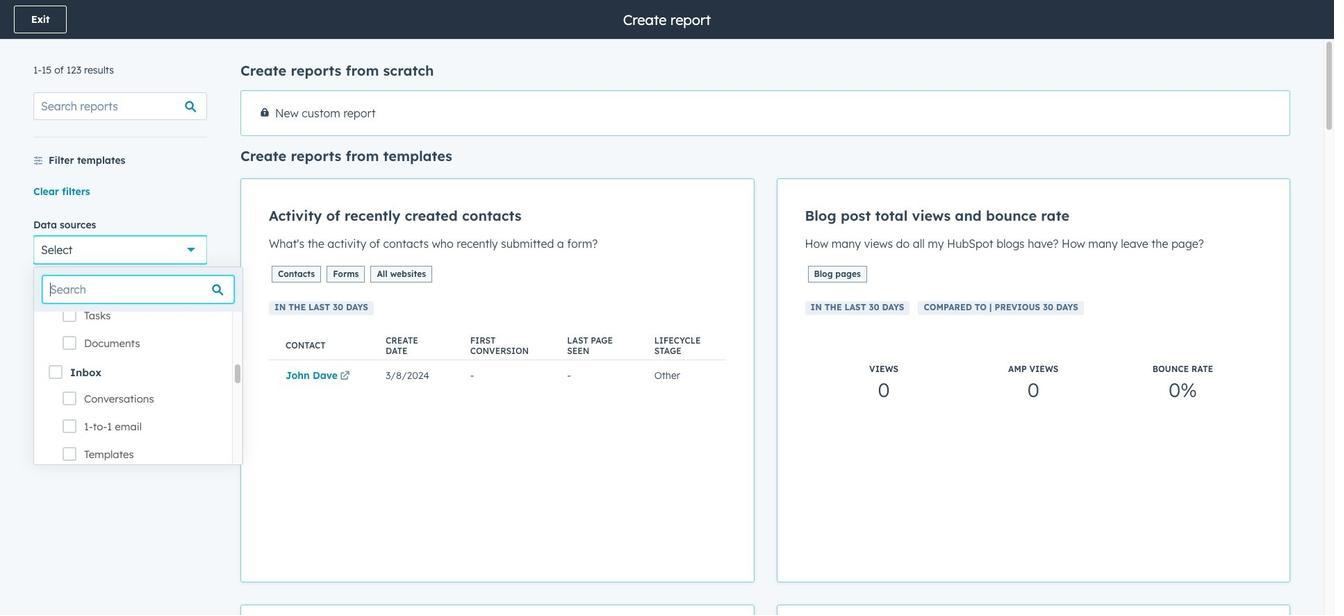Task type: describe. For each thing, give the bounding box(es) containing it.
page section element
[[0, 0, 1335, 39]]



Task type: locate. For each thing, give the bounding box(es) containing it.
list box
[[34, 0, 243, 524]]

link opens in a new window image
[[340, 372, 350, 383], [340, 372, 350, 383]]

None checkbox
[[241, 179, 755, 583], [777, 179, 1291, 583], [777, 605, 1291, 616], [241, 179, 755, 583], [777, 179, 1291, 583], [777, 605, 1291, 616]]

Search search field
[[33, 92, 207, 120], [42, 276, 234, 304]]

None checkbox
[[241, 90, 1291, 136], [241, 605, 755, 616], [241, 90, 1291, 136], [241, 605, 755, 616]]

1 vertical spatial search search field
[[42, 276, 234, 304]]

0 vertical spatial search search field
[[33, 92, 207, 120]]



Task type: vqa. For each thing, say whether or not it's contained in the screenshot.
list box
yes



